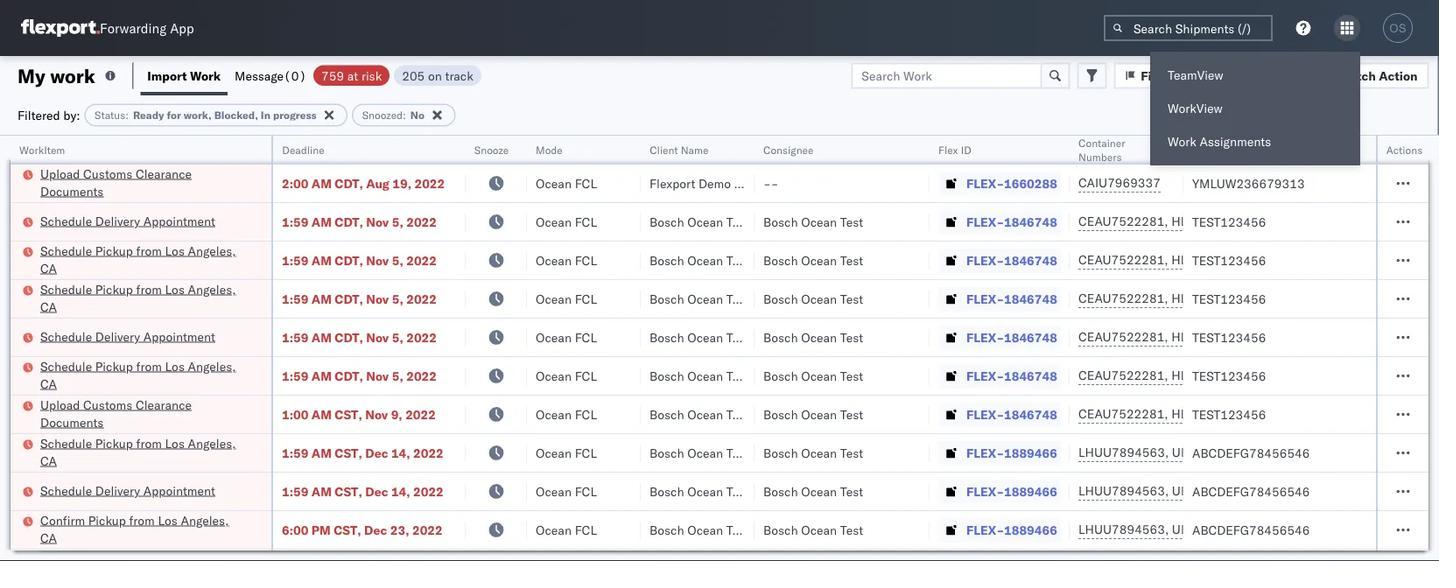 Task type: locate. For each thing, give the bounding box(es) containing it.
0 vertical spatial schedule delivery appointment
[[40, 213, 215, 228]]

flex-1889466
[[967, 445, 1057, 460], [967, 484, 1057, 499], [967, 522, 1057, 538]]

9 ocean fcl from the top
[[536, 484, 597, 499]]

fcl for upload customs clearance documents link corresponding to 2:00 am cdt, aug 19, 2022
[[575, 176, 597, 191]]

0 vertical spatial 1:59 am cst, dec 14, 2022
[[282, 445, 444, 460]]

1 fcl from the top
[[575, 176, 597, 191]]

: for snoozed
[[403, 109, 406, 122]]

1 vertical spatial 14,
[[391, 484, 410, 499]]

1:59 am cdt, nov 5, 2022
[[282, 214, 437, 229], [282, 253, 437, 268], [282, 291, 437, 306], [282, 330, 437, 345], [282, 368, 437, 383]]

2 flex- from the top
[[967, 214, 1004, 229]]

: left no
[[403, 109, 406, 122]]

6:00 pm cst, dec 23, 2022
[[282, 522, 443, 538]]

4 schedule pickup from los angeles, ca button from the top
[[40, 435, 249, 471]]

1 horizontal spatial :
[[403, 109, 406, 122]]

pickup for second schedule pickup from los angeles, ca button from the bottom
[[95, 359, 133, 374]]

flexport. image
[[21, 19, 100, 37]]

14, down the '9,'
[[391, 445, 410, 460]]

clearance
[[136, 166, 192, 181], [136, 397, 192, 412]]

1 vertical spatial 1889466
[[1004, 484, 1057, 499]]

2 customs from the top
[[83, 397, 132, 412]]

work down workview
[[1168, 134, 1197, 149]]

abcdefg78456546
[[1192, 445, 1310, 460], [1192, 484, 1310, 499], [1192, 522, 1310, 538]]

numbers down container
[[1079, 150, 1122, 163]]

resize handle column header for mode
[[620, 136, 641, 561]]

schedule delivery appointment
[[40, 213, 215, 228], [40, 329, 215, 344], [40, 483, 215, 498]]

2 - from the left
[[771, 176, 779, 191]]

:
[[125, 109, 129, 122], [403, 109, 406, 122]]

2 1:59 from the top
[[282, 253, 309, 268]]

Search Shipments (/) text field
[[1104, 15, 1273, 41]]

0 vertical spatial upload
[[40, 166, 80, 181]]

filtered
[[18, 107, 60, 123]]

schedule for 2nd schedule delivery appointment button from the bottom
[[40, 329, 92, 344]]

uetu5238478
[[1172, 445, 1257, 460], [1172, 483, 1257, 499], [1172, 522, 1257, 537]]

3 uetu5238478 from the top
[[1172, 522, 1257, 537]]

1:59 am cst, dec 14, 2022
[[282, 445, 444, 460], [282, 484, 444, 499]]

fcl for 3rd schedule pickup from los angeles, ca link from the top of the page
[[575, 368, 597, 383]]

2:00 am cdt, aug 19, 2022
[[282, 176, 445, 191]]

schedule delivery appointment link for 1:59 am cst, dec 14, 2022
[[40, 482, 215, 499]]

2 vertical spatial uetu5238478
[[1172, 522, 1257, 537]]

2 vertical spatial appointment
[[143, 483, 215, 498]]

0 horizontal spatial :
[[125, 109, 129, 122]]

ca inside confirm pickup from los angeles, ca
[[40, 530, 57, 545]]

1:59 am cst, dec 14, 2022 down the 1:00 am cst, nov 9, 2022
[[282, 445, 444, 460]]

confirm pickup from los angeles, ca link
[[40, 512, 249, 547]]

2 upload from the top
[[40, 397, 80, 412]]

lhuu7894563, uetu5238478
[[1079, 445, 1257, 460], [1079, 483, 1257, 499], [1079, 522, 1257, 537]]

6 test123456 from the top
[[1192, 407, 1266, 422]]

los for 4th schedule pickup from los angeles, ca link
[[165, 436, 185, 451]]

3 omka from the top
[[1411, 253, 1439, 268]]

0 vertical spatial clearance
[[136, 166, 192, 181]]

2 ceau7522281, hlxu6269489, hlxu8034992 from the top
[[1079, 252, 1350, 267]]

pm
[[312, 522, 331, 538]]

0 vertical spatial upload customs clearance documents link
[[40, 165, 249, 200]]

hlxu8034992 for second schedule delivery appointment link from the bottom of the page
[[1264, 329, 1350, 344]]

message (0)
[[235, 68, 306, 83]]

1 vertical spatial upload customs clearance documents link
[[40, 396, 249, 431]]

am
[[312, 176, 332, 191], [312, 214, 332, 229], [312, 253, 332, 268], [312, 291, 332, 306], [312, 330, 332, 345], [312, 368, 332, 383], [312, 407, 332, 422], [312, 445, 332, 460], [312, 484, 332, 499]]

dec up 6:00 pm cst, dec 23, 2022
[[365, 484, 388, 499]]

schedule delivery appointment button for 1:59 am cdt, nov 5, 2022
[[40, 212, 215, 232]]

4 ceau7522281, from the top
[[1079, 329, 1168, 344]]

: left ready
[[125, 109, 129, 122]]

1 vertical spatial consignee
[[734, 176, 793, 191]]

0 vertical spatial work
[[190, 68, 221, 83]]

fcl for confirm pickup from los angeles, ca link
[[575, 522, 597, 538]]

2 uetu5238478 from the top
[[1172, 483, 1257, 499]]

schedule pickup from los angeles, ca for fourth schedule pickup from los angeles, ca link from the bottom
[[40, 243, 236, 276]]

fcl for 4th schedule pickup from los angeles, ca link
[[575, 445, 597, 460]]

resize handle column header
[[250, 136, 271, 561], [445, 136, 466, 561], [506, 136, 527, 561], [620, 136, 641, 561], [734, 136, 755, 561], [909, 136, 930, 561], [1049, 136, 1070, 561], [1163, 136, 1184, 561], [1381, 136, 1403, 561], [1408, 136, 1429, 561]]

abcdefg78456546 for confirm pickup from los angeles, ca
[[1192, 522, 1310, 538]]

0 vertical spatial schedule delivery appointment link
[[40, 212, 215, 230]]

2 ca from the top
[[40, 299, 57, 314]]

0 vertical spatial documents
[[40, 183, 104, 199]]

upload customs clearance documents button for 1:00 am cst, nov 9, 2022
[[40, 396, 249, 433]]

4 flex-1846748 from the top
[[967, 330, 1057, 345]]

1 vertical spatial 1:59 am cst, dec 14, 2022
[[282, 484, 444, 499]]

2 vertical spatial dec
[[364, 522, 387, 538]]

5,
[[392, 214, 403, 229], [392, 253, 403, 268], [392, 291, 403, 306], [392, 330, 403, 345], [392, 368, 403, 383]]

1 upload customs clearance documents from the top
[[40, 166, 192, 199]]

0 vertical spatial consignee
[[763, 143, 814, 156]]

from
[[136, 243, 162, 258], [136, 281, 162, 297], [136, 359, 162, 374], [136, 436, 162, 451], [129, 513, 155, 528]]

3 flex-1889466 from the top
[[967, 522, 1057, 538]]

10 fcl from the top
[[575, 522, 597, 538]]

ceau7522281, hlxu6269489, hlxu8034992
[[1079, 214, 1350, 229], [1079, 252, 1350, 267], [1079, 291, 1350, 306], [1079, 329, 1350, 344], [1079, 368, 1350, 383], [1079, 406, 1350, 422]]

0 vertical spatial lhuu7894563, uetu5238478
[[1079, 445, 1257, 460]]

los
[[165, 243, 185, 258], [165, 281, 185, 297], [165, 359, 185, 374], [165, 436, 185, 451], [158, 513, 178, 528]]

cst, left the '9,'
[[335, 407, 362, 422]]

1 vertical spatial schedule delivery appointment button
[[40, 328, 215, 347]]

1 delivery from the top
[[95, 213, 140, 228]]

test123456 for 3rd schedule pickup from los angeles, ca link from the top of the page
[[1192, 368, 1266, 383]]

work right import
[[190, 68, 221, 83]]

lhuu7894563, uetu5238478 for confirm pickup from los angeles, ca
[[1079, 522, 1257, 537]]

caiu7969337
[[1079, 175, 1161, 190]]

2 14, from the top
[[391, 484, 410, 499]]

0 vertical spatial flex-1889466
[[967, 445, 1057, 460]]

6 1846748 from the top
[[1004, 407, 1057, 422]]

1 resize handle column header from the left
[[250, 136, 271, 561]]

schedule delivery appointment link for 1:59 am cdt, nov 5, 2022
[[40, 212, 215, 230]]

7 schedule from the top
[[40, 483, 92, 498]]

from for confirm pickup from los angeles, ca link
[[129, 513, 155, 528]]

schedule for schedule delivery appointment button corresponding to 1:59 am cdt, nov 5, 2022
[[40, 213, 92, 228]]

3 1:59 from the top
[[282, 291, 309, 306]]

1 vertical spatial abcdefg78456546
[[1192, 484, 1310, 499]]

5 test123456 from the top
[[1192, 368, 1266, 383]]

0 vertical spatial upload customs clearance documents button
[[40, 165, 249, 202]]

los for 3rd schedule pickup from los angeles, ca link from the top of the page
[[165, 359, 185, 374]]

205
[[402, 68, 425, 83]]

upload customs clearance documents link for 2:00 am cdt, aug 19, 2022
[[40, 165, 249, 200]]

file exception button
[[1114, 63, 1234, 89], [1114, 63, 1234, 89]]

0 horizontal spatial work
[[190, 68, 221, 83]]

upload customs clearance documents for 2:00 am cdt, aug 19, 2022
[[40, 166, 192, 199]]

4 cdt, from the top
[[335, 291, 363, 306]]

5 hlxu8034992 from the top
[[1264, 368, 1350, 383]]

0 vertical spatial uetu5238478
[[1172, 445, 1257, 460]]

schedule for second schedule pickup from los angeles, ca button from the bottom
[[40, 359, 92, 374]]

risk
[[361, 68, 382, 83]]

1 vertical spatial flex-1889466
[[967, 484, 1057, 499]]

1 upload from the top
[[40, 166, 80, 181]]

mode
[[536, 143, 563, 156]]

action
[[1379, 68, 1418, 83]]

2 vertical spatial schedule delivery appointment link
[[40, 482, 215, 499]]

1:59 am cdt, nov 5, 2022 for second schedule pickup from los angeles, ca link from the top
[[282, 291, 437, 306]]

numbers up ymluw236679313 at the top of page
[[1256, 143, 1299, 156]]

2 flex-1846748 from the top
[[967, 253, 1057, 268]]

clearance for 2:00 am cdt, aug 19, 2022
[[136, 166, 192, 181]]

appointment for 1:59 am cdt, nov 5, 2022
[[143, 213, 215, 228]]

lhuu7894563, uetu5238478 for schedule pickup from los angeles, ca
[[1079, 445, 1257, 460]]

0 vertical spatial delivery
[[95, 213, 140, 228]]

pickup for confirm pickup from los angeles, ca button on the left of the page
[[88, 513, 126, 528]]

1 horizontal spatial work
[[1168, 134, 1197, 149]]

1 vertical spatial customs
[[83, 397, 132, 412]]

2 vertical spatial lhuu7894563,
[[1079, 522, 1169, 537]]

nov for fourth schedule pickup from los angeles, ca link from the bottom
[[366, 253, 389, 268]]

by:
[[63, 107, 80, 123]]

2022 for second schedule delivery appointment link from the bottom of the page
[[406, 330, 437, 345]]

import work
[[147, 68, 221, 83]]

delivery
[[95, 213, 140, 228], [95, 329, 140, 344], [95, 483, 140, 498]]

1 vertical spatial documents
[[40, 415, 104, 430]]

flex
[[939, 143, 958, 156]]

1 vertical spatial appointment
[[143, 329, 215, 344]]

(0)
[[284, 68, 306, 83]]

1889466
[[1004, 445, 1057, 460], [1004, 484, 1057, 499], [1004, 522, 1057, 538]]

6 hlxu8034992 from the top
[[1264, 406, 1350, 422]]

1 appointment from the top
[[143, 213, 215, 228]]

0 vertical spatial abcdefg78456546
[[1192, 445, 1310, 460]]

2 cdt, from the top
[[335, 214, 363, 229]]

angeles,
[[188, 243, 236, 258], [188, 281, 236, 297], [188, 359, 236, 374], [188, 436, 236, 451], [181, 513, 229, 528]]

3 cdt, from the top
[[335, 253, 363, 268]]

flex-1889466 for schedule pickup from los angeles, ca
[[967, 445, 1057, 460]]

2 vertical spatial flex-1889466
[[967, 522, 1057, 538]]

3 flex- from the top
[[967, 253, 1004, 268]]

ca for fourth schedule pickup from los angeles, ca link from the bottom
[[40, 260, 57, 276]]

container
[[1079, 136, 1125, 149]]

2 ceau7522281, from the top
[[1079, 252, 1168, 267]]

1 vertical spatial schedule delivery appointment
[[40, 329, 215, 344]]

2 vertical spatial lhuu7894563, uetu5238478
[[1079, 522, 1257, 537]]

test
[[726, 214, 750, 229], [840, 214, 863, 229], [726, 253, 750, 268], [840, 253, 863, 268], [726, 291, 750, 306], [840, 291, 863, 306], [726, 330, 750, 345], [840, 330, 863, 345], [726, 368, 750, 383], [840, 368, 863, 383], [726, 407, 750, 422], [840, 407, 863, 422], [726, 445, 750, 460], [840, 445, 863, 460], [726, 484, 750, 499], [840, 484, 863, 499], [726, 522, 750, 538], [840, 522, 863, 538]]

5 ceau7522281, from the top
[[1079, 368, 1168, 383]]

schedule pickup from los angeles, ca link
[[40, 242, 249, 277], [40, 281, 249, 316], [40, 358, 249, 393], [40, 435, 249, 470]]

2022 for 3rd schedule pickup from los angeles, ca link from the top of the page
[[406, 368, 437, 383]]

1 horizontal spatial numbers
[[1256, 143, 1299, 156]]

resize handle column header for deadline
[[445, 136, 466, 561]]

documents
[[40, 183, 104, 199], [40, 415, 104, 430]]

1 customs from the top
[[83, 166, 132, 181]]

5 cdt, from the top
[[335, 330, 363, 345]]

fcl for upload customs clearance documents link related to 1:00 am cst, nov 9, 2022
[[575, 407, 597, 422]]

workview
[[1168, 101, 1223, 116]]

1846748
[[1004, 214, 1057, 229], [1004, 253, 1057, 268], [1004, 291, 1057, 306], [1004, 330, 1057, 345], [1004, 368, 1057, 383], [1004, 407, 1057, 422]]

4 schedule pickup from los angeles, ca link from the top
[[40, 435, 249, 470]]

1 vertical spatial uetu5238478
[[1172, 483, 1257, 499]]

1889466 for confirm pickup from los angeles, ca
[[1004, 522, 1057, 538]]

client name
[[650, 143, 709, 156]]

0 vertical spatial dec
[[365, 445, 388, 460]]

8 fcl from the top
[[575, 445, 597, 460]]

2 vertical spatial schedule delivery appointment button
[[40, 482, 215, 501]]

1:59 for 4th schedule pickup from los angeles, ca link
[[282, 445, 309, 460]]

hlxu8034992 for 3rd schedule pickup from los angeles, ca link from the top of the page
[[1264, 368, 1350, 383]]

fcl
[[575, 176, 597, 191], [575, 214, 597, 229], [575, 253, 597, 268], [575, 291, 597, 306], [575, 330, 597, 345], [575, 368, 597, 383], [575, 407, 597, 422], [575, 445, 597, 460], [575, 484, 597, 499], [575, 522, 597, 538]]

1 vertical spatial lhuu7894563, uetu5238478
[[1079, 483, 1257, 499]]

2 test123456 from the top
[[1192, 253, 1266, 268]]

flex-1660288
[[967, 176, 1057, 191]]

4 ocean fcl from the top
[[536, 291, 597, 306]]

14,
[[391, 445, 410, 460], [391, 484, 410, 499]]

0 horizontal spatial numbers
[[1079, 150, 1122, 163]]

2 vertical spatial abcdefg78456546
[[1192, 522, 1310, 538]]

test123456
[[1192, 214, 1266, 229], [1192, 253, 1266, 268], [1192, 291, 1266, 306], [1192, 330, 1266, 345], [1192, 368, 1266, 383], [1192, 407, 1266, 422]]

confirm
[[40, 513, 85, 528]]

documents for 2:00
[[40, 183, 104, 199]]

1 vertical spatial upload
[[40, 397, 80, 412]]

ca
[[40, 260, 57, 276], [40, 299, 57, 314], [40, 376, 57, 391], [40, 453, 57, 468], [40, 530, 57, 545]]

1 vertical spatial schedule delivery appointment link
[[40, 328, 215, 345]]

fcl for second schedule pickup from los angeles, ca link from the top
[[575, 291, 597, 306]]

14, up 23,
[[391, 484, 410, 499]]

numbers inside container numbers
[[1079, 150, 1122, 163]]

5 omka from the top
[[1411, 330, 1439, 345]]

schedule delivery appointment link
[[40, 212, 215, 230], [40, 328, 215, 345], [40, 482, 215, 499]]

dec left 23,
[[364, 522, 387, 538]]

dec for schedule pickup from los angeles, ca
[[365, 445, 388, 460]]

1 schedule delivery appointment link from the top
[[40, 212, 215, 230]]

2 : from the left
[[403, 109, 406, 122]]

nov
[[366, 214, 389, 229], [366, 253, 389, 268], [366, 291, 389, 306], [366, 330, 389, 345], [366, 368, 389, 383], [365, 407, 388, 422]]

lhuu7894563,
[[1079, 445, 1169, 460], [1079, 483, 1169, 499], [1079, 522, 1169, 537]]

0 vertical spatial appointment
[[143, 213, 215, 228]]

5 fcl from the top
[[575, 330, 597, 345]]

3 delivery from the top
[[95, 483, 140, 498]]

flex-1846748 button
[[939, 210, 1061, 234], [939, 210, 1061, 234], [939, 248, 1061, 273], [939, 248, 1061, 273], [939, 287, 1061, 311], [939, 287, 1061, 311], [939, 325, 1061, 350], [939, 325, 1061, 350], [939, 364, 1061, 388], [939, 364, 1061, 388], [939, 402, 1061, 427], [939, 402, 1061, 427]]

3 flex-1846748 from the top
[[967, 291, 1057, 306]]

2 vertical spatial 1889466
[[1004, 522, 1057, 538]]

flex-1846748
[[967, 214, 1057, 229], [967, 253, 1057, 268], [967, 291, 1057, 306], [967, 330, 1057, 345], [967, 368, 1057, 383], [967, 407, 1057, 422]]

4 1:59 from the top
[[282, 330, 309, 345]]

2 schedule pickup from los angeles, ca button from the top
[[40, 281, 249, 317]]

cst, down the 1:00 am cst, nov 9, 2022
[[335, 445, 362, 460]]

nov for second schedule pickup from los angeles, ca link from the top
[[366, 291, 389, 306]]

4 ca from the top
[[40, 453, 57, 468]]

test123456 for fourth schedule pickup from los angeles, ca link from the bottom
[[1192, 253, 1266, 268]]

0 vertical spatial schedule delivery appointment button
[[40, 212, 215, 232]]

2 upload customs clearance documents from the top
[[40, 397, 192, 430]]

0 vertical spatial upload customs clearance documents
[[40, 166, 192, 199]]

pickup for fourth schedule pickup from los angeles, ca button from the bottom of the page
[[95, 243, 133, 258]]

los inside confirm pickup from los angeles, ca
[[158, 513, 178, 528]]

consignee
[[763, 143, 814, 156], [734, 176, 793, 191]]

cdt, for 3rd schedule pickup from los angeles, ca link from the top of the page
[[335, 368, 363, 383]]

os button
[[1378, 8, 1418, 48]]

no
[[410, 109, 424, 122]]

from inside confirm pickup from los angeles, ca
[[129, 513, 155, 528]]

ca for 4th schedule pickup from los angeles, ca link
[[40, 453, 57, 468]]

1 schedule pickup from los angeles, ca button from the top
[[40, 242, 249, 279]]

ceau7522281,
[[1079, 214, 1168, 229], [1079, 252, 1168, 267], [1079, 291, 1168, 306], [1079, 329, 1168, 344], [1079, 368, 1168, 383], [1079, 406, 1168, 422]]

23,
[[390, 522, 409, 538]]

1 vertical spatial upload customs clearance documents
[[40, 397, 192, 430]]

3 5, from the top
[[392, 291, 403, 306]]

flexport
[[650, 176, 695, 191]]

1 schedule delivery appointment button from the top
[[40, 212, 215, 232]]

1 abcdefg78456546 from the top
[[1192, 445, 1310, 460]]

3 schedule from the top
[[40, 281, 92, 297]]

5 resize handle column header from the left
[[734, 136, 755, 561]]

flex-1889466 button
[[939, 441, 1061, 465], [939, 441, 1061, 465], [939, 479, 1061, 504], [939, 479, 1061, 504], [939, 518, 1061, 542], [939, 518, 1061, 542]]

cdt, for fourth schedule pickup from los angeles, ca link from the bottom
[[335, 253, 363, 268]]

9,
[[391, 407, 402, 422]]

1:59 am cst, dec 14, 2022 up 6:00 pm cst, dec 23, 2022
[[282, 484, 444, 499]]

customs for 1:00 am cst, nov 9, 2022
[[83, 397, 132, 412]]

id
[[961, 143, 971, 156]]

1 vertical spatial upload customs clearance documents button
[[40, 396, 249, 433]]

1 ceau7522281, from the top
[[1079, 214, 1168, 229]]

consignee inside button
[[763, 143, 814, 156]]

pickup inside confirm pickup from los angeles, ca
[[88, 513, 126, 528]]

1 documents from the top
[[40, 183, 104, 199]]

consignee right the demo
[[734, 176, 793, 191]]

2 fcl from the top
[[575, 214, 597, 229]]

schedule pickup from los angeles, ca for 3rd schedule pickup from los angeles, ca link from the top of the page
[[40, 359, 236, 391]]

mbl/mawb
[[1192, 143, 1253, 156]]

2022 for upload customs clearance documents link related to 1:00 am cst, nov 9, 2022
[[405, 407, 436, 422]]

consignee up -- on the right of the page
[[763, 143, 814, 156]]

0 vertical spatial 14,
[[391, 445, 410, 460]]

2 1:59 am cdt, nov 5, 2022 from the top
[[282, 253, 437, 268]]

0 vertical spatial 1889466
[[1004, 445, 1057, 460]]

3 lhuu7894563, uetu5238478 from the top
[[1079, 522, 1257, 537]]

6 ceau7522281, from the top
[[1079, 406, 1168, 422]]

2022 for upload customs clearance documents link corresponding to 2:00 am cdt, aug 19, 2022
[[415, 176, 445, 191]]

ca for second schedule pickup from los angeles, ca link from the top
[[40, 299, 57, 314]]

file
[[1141, 68, 1162, 83]]

2 lhuu7894563, from the top
[[1079, 483, 1169, 499]]

schedule pickup from los angeles, ca for second schedule pickup from los angeles, ca link from the top
[[40, 281, 236, 314]]

2 vertical spatial delivery
[[95, 483, 140, 498]]

6 hlxu6269489, from the top
[[1172, 406, 1261, 422]]

3 ca from the top
[[40, 376, 57, 391]]

6 resize handle column header from the left
[[909, 136, 930, 561]]

1 vertical spatial lhuu7894563,
[[1079, 483, 1169, 499]]

cdt, for second schedule delivery appointment link from the bottom of the page
[[335, 330, 363, 345]]

1 hlxu6269489, from the top
[[1172, 214, 1261, 229]]

customs
[[83, 166, 132, 181], [83, 397, 132, 412]]

schedule delivery appointment for 1:59 am cst, dec 14, 2022
[[40, 483, 215, 498]]

8 am from the top
[[312, 445, 332, 460]]

resize handle column header for workitem
[[250, 136, 271, 561]]

upload for 1:00 am cst, nov 9, 2022
[[40, 397, 80, 412]]

omka
[[1411, 176, 1439, 191], [1411, 214, 1439, 229], [1411, 253, 1439, 268], [1411, 291, 1439, 306], [1411, 330, 1439, 345]]

los for confirm pickup from los angeles, ca link
[[158, 513, 178, 528]]

1 vertical spatial clearance
[[136, 397, 192, 412]]

3 schedule delivery appointment from the top
[[40, 483, 215, 498]]

2 vertical spatial schedule delivery appointment
[[40, 483, 215, 498]]

1 vertical spatial delivery
[[95, 329, 140, 344]]

cst, right pm
[[334, 522, 361, 538]]

0 vertical spatial lhuu7894563,
[[1079, 445, 1169, 460]]

upload customs clearance documents button for 2:00 am cdt, aug 19, 2022
[[40, 165, 249, 202]]

fcl for second schedule delivery appointment link from the bottom of the page
[[575, 330, 597, 345]]

dec down the 1:00 am cst, nov 9, 2022
[[365, 445, 388, 460]]

hlxu8034992
[[1264, 214, 1350, 229], [1264, 252, 1350, 267], [1264, 291, 1350, 306], [1264, 329, 1350, 344], [1264, 368, 1350, 383], [1264, 406, 1350, 422]]

0 vertical spatial customs
[[83, 166, 132, 181]]

from for fourth schedule pickup from los angeles, ca link from the bottom
[[136, 243, 162, 258]]

customs for 2:00 am cdt, aug 19, 2022
[[83, 166, 132, 181]]



Task type: describe. For each thing, give the bounding box(es) containing it.
numbers for container numbers
[[1079, 150, 1122, 163]]

4 1846748 from the top
[[1004, 330, 1057, 345]]

flex id button
[[930, 139, 1052, 157]]

ceau7522281, for fourth schedule pickup from los angeles, ca button from the bottom of the page
[[1079, 252, 1168, 267]]

759 at risk
[[321, 68, 382, 83]]

9 fcl from the top
[[575, 484, 597, 499]]

2 flex-1889466 from the top
[[967, 484, 1057, 499]]

my work
[[18, 63, 95, 88]]

resize handle column header for client name
[[734, 136, 755, 561]]

1:00 am cst, nov 9, 2022
[[282, 407, 436, 422]]

batch action button
[[1315, 63, 1429, 89]]

2 lhuu7894563, uetu5238478 from the top
[[1079, 483, 1257, 499]]

blocked,
[[214, 109, 258, 122]]

2 omka from the top
[[1411, 214, 1439, 229]]

progress
[[273, 109, 317, 122]]

forwarding app link
[[21, 19, 194, 37]]

my
[[18, 63, 45, 88]]

cst, up 6:00 pm cst, dec 23, 2022
[[335, 484, 362, 499]]

os
[[1390, 21, 1407, 35]]

1:59 for 3rd schedule pickup from los angeles, ca link from the top of the page
[[282, 368, 309, 383]]

4 am from the top
[[312, 291, 332, 306]]

2 abcdefg78456546 from the top
[[1192, 484, 1310, 499]]

1 1:59 am cdt, nov 5, 2022 from the top
[[282, 214, 437, 229]]

cdt, for upload customs clearance documents link corresponding to 2:00 am cdt, aug 19, 2022
[[335, 176, 363, 191]]

1 flex- from the top
[[967, 176, 1004, 191]]

10 flex- from the top
[[967, 522, 1004, 538]]

8 flex- from the top
[[967, 445, 1004, 460]]

2 schedule delivery appointment button from the top
[[40, 328, 215, 347]]

flex-1889466 for confirm pickup from los angeles, ca
[[967, 522, 1057, 538]]

lhuu7894563, for confirm pickup from los angeles, ca
[[1079, 522, 1169, 537]]

1 1:59 from the top
[[282, 214, 309, 229]]

: for status
[[125, 109, 129, 122]]

3 1846748 from the top
[[1004, 291, 1057, 306]]

--
[[763, 176, 779, 191]]

7 flex- from the top
[[967, 407, 1004, 422]]

name
[[681, 143, 709, 156]]

10 ocean fcl from the top
[[536, 522, 597, 538]]

3 resize handle column header from the left
[[506, 136, 527, 561]]

5 hlxu6269489, from the top
[[1172, 368, 1261, 383]]

uetu5238478 for schedule pickup from los angeles, ca
[[1172, 445, 1257, 460]]

9 flex- from the top
[[967, 484, 1004, 499]]

1 ceau7522281, hlxu6269489, hlxu8034992 from the top
[[1079, 214, 1350, 229]]

resize handle column header for flex id
[[1049, 136, 1070, 561]]

2 5, from the top
[[392, 253, 403, 268]]

2 am from the top
[[312, 214, 332, 229]]

status
[[95, 109, 125, 122]]

fcl for fourth schedule pickup from los angeles, ca link from the bottom
[[575, 253, 597, 268]]

1:00
[[282, 407, 309, 422]]

forwarding
[[100, 20, 167, 36]]

snoozed : no
[[362, 109, 424, 122]]

19,
[[392, 176, 412, 191]]

deadline
[[282, 143, 324, 156]]

2:00
[[282, 176, 309, 191]]

1889466 for schedule pickup from los angeles, ca
[[1004, 445, 1057, 460]]

container numbers
[[1079, 136, 1125, 163]]

ca for 3rd schedule pickup from los angeles, ca link from the top of the page
[[40, 376, 57, 391]]

1:59 am cdt, nov 5, 2022 for fourth schedule pickup from los angeles, ca link from the bottom
[[282, 253, 437, 268]]

cst, for confirm pickup from los angeles, ca
[[334, 522, 361, 538]]

1:59 for second schedule pickup from los angeles, ca link from the top
[[282, 291, 309, 306]]

batch action
[[1342, 68, 1418, 83]]

mbl/mawb numbers button
[[1184, 139, 1385, 157]]

7 1:59 from the top
[[282, 484, 309, 499]]

workview link
[[1150, 92, 1360, 125]]

deadline button
[[273, 139, 448, 157]]

upload for 2:00 am cdt, aug 19, 2022
[[40, 166, 80, 181]]

container numbers button
[[1070, 132, 1166, 164]]

abcdefg78456546 for schedule pickup from los angeles, ca
[[1192, 445, 1310, 460]]

5 flex- from the top
[[967, 330, 1004, 345]]

205 on track
[[402, 68, 473, 83]]

ceau7522281, for second schedule pickup from los angeles, ca button from the bottom
[[1079, 368, 1168, 383]]

9 am from the top
[[312, 484, 332, 499]]

4 hlxu6269489, from the top
[[1172, 329, 1261, 344]]

hlxu8034992 for fourth schedule pickup from los angeles, ca link from the bottom
[[1264, 252, 1350, 267]]

test123456 for second schedule pickup from los angeles, ca link from the top
[[1192, 291, 1266, 306]]

workitem
[[19, 143, 65, 156]]

4 flex- from the top
[[967, 291, 1004, 306]]

assignments
[[1200, 134, 1271, 149]]

aug
[[366, 176, 389, 191]]

mbl/mawb numbers
[[1192, 143, 1299, 156]]

los for fourth schedule pickup from los angeles, ca link from the bottom
[[165, 243, 185, 258]]

6 flex- from the top
[[967, 368, 1004, 383]]

1 1:59 am cst, dec 14, 2022 from the top
[[282, 445, 444, 460]]

2 schedule pickup from los angeles, ca link from the top
[[40, 281, 249, 316]]

teamview
[[1168, 67, 1224, 83]]

2 ocean fcl from the top
[[536, 214, 597, 229]]

6 ceau7522281, hlxu6269489, hlxu8034992 from the top
[[1079, 406, 1350, 422]]

5 am from the top
[[312, 330, 332, 345]]

1 vertical spatial dec
[[365, 484, 388, 499]]

confirm pickup from los angeles, ca button
[[40, 512, 249, 548]]

6 am from the top
[[312, 368, 332, 383]]

2022 for fourth schedule pickup from los angeles, ca link from the bottom
[[406, 253, 437, 268]]

1:59 am cdt, nov 5, 2022 for second schedule delivery appointment link from the bottom of the page
[[282, 330, 437, 345]]

cdt, for second schedule pickup from los angeles, ca link from the top
[[335, 291, 363, 306]]

work inside button
[[190, 68, 221, 83]]

forwarding app
[[100, 20, 194, 36]]

ceau7522281, hlxu6269489, hlxu8034992 for 3rd schedule pickup from los angeles, ca link from the top of the page
[[1079, 368, 1350, 383]]

1 ocean fcl from the top
[[536, 176, 597, 191]]

flex id
[[939, 143, 971, 156]]

2 schedule delivery appointment link from the top
[[40, 328, 215, 345]]

1 - from the left
[[763, 176, 771, 191]]

lhuu7894563, for schedule pickup from los angeles, ca
[[1079, 445, 1169, 460]]

5 ocean fcl from the top
[[536, 330, 597, 345]]

resize handle column header for container numbers
[[1163, 136, 1184, 561]]

1 am from the top
[[312, 176, 332, 191]]

10 resize handle column header from the left
[[1408, 136, 1429, 561]]

filtered by:
[[18, 107, 80, 123]]

ceau7522281, for upload customs clearance documents button associated with 1:00 am cst, nov 9, 2022
[[1079, 406, 1168, 422]]

6 flex-1846748 from the top
[[967, 407, 1057, 422]]

app
[[170, 20, 194, 36]]

confirm pickup from los angeles, ca
[[40, 513, 229, 545]]

client
[[650, 143, 678, 156]]

file exception
[[1141, 68, 1223, 83]]

omka for second schedule pickup from los angeles, ca link from the top
[[1411, 291, 1439, 306]]

ca for confirm pickup from los angeles, ca link
[[40, 530, 57, 545]]

3 schedule pickup from los angeles, ca button from the top
[[40, 358, 249, 394]]

9 resize handle column header from the left
[[1381, 136, 1403, 561]]

4 5, from the top
[[392, 330, 403, 345]]

1 schedule pickup from los angeles, ca link from the top
[[40, 242, 249, 277]]

2022 for 4th schedule pickup from los angeles, ca link
[[413, 445, 444, 460]]

6 ocean fcl from the top
[[536, 368, 597, 383]]

nov for 3rd schedule pickup from los angeles, ca link from the top of the page
[[366, 368, 389, 383]]

5 1846748 from the top
[[1004, 368, 1057, 383]]

schedule for 1st schedule pickup from los angeles, ca button from the bottom
[[40, 436, 92, 451]]

schedule delivery appointment button for 1:59 am cst, dec 14, 2022
[[40, 482, 215, 501]]

import
[[147, 68, 187, 83]]

at
[[347, 68, 358, 83]]

upload customs clearance documents link for 1:00 am cst, nov 9, 2022
[[40, 396, 249, 431]]

delivery for 1:59 am cst, dec 14, 2022
[[95, 483, 140, 498]]

omka for second schedule delivery appointment link from the bottom of the page
[[1411, 330, 1439, 345]]

7 am from the top
[[312, 407, 332, 422]]

1 flex-1846748 from the top
[[967, 214, 1057, 229]]

pickup for 1st schedule pickup from los angeles, ca button from the bottom
[[95, 436, 133, 451]]

2 schedule delivery appointment from the top
[[40, 329, 215, 344]]

upload customs clearance documents for 1:00 am cst, nov 9, 2022
[[40, 397, 192, 430]]

ymluw236679313
[[1192, 176, 1305, 191]]

on
[[428, 68, 442, 83]]

7 ocean fcl from the top
[[536, 407, 597, 422]]

numbers for mbl/mawb numbers
[[1256, 143, 1299, 156]]

schedule for fourth schedule pickup from los angeles, ca button from the bottom of the page
[[40, 243, 92, 258]]

flexport demo consignee
[[650, 176, 793, 191]]

snooze
[[475, 143, 509, 156]]

1 hlxu8034992 from the top
[[1264, 214, 1350, 229]]

pickup for second schedule pickup from los angeles, ca button from the top
[[95, 281, 133, 297]]

message
[[235, 68, 284, 83]]

batch
[[1342, 68, 1376, 83]]

1 14, from the top
[[391, 445, 410, 460]]

759
[[321, 68, 344, 83]]

cst, for upload customs clearance documents
[[335, 407, 362, 422]]

6:00
[[282, 522, 309, 538]]

3 am from the top
[[312, 253, 332, 268]]

2 1:59 am cst, dec 14, 2022 from the top
[[282, 484, 444, 499]]

2 delivery from the top
[[95, 329, 140, 344]]

ceau7522281, for second schedule pickup from los angeles, ca button from the top
[[1079, 291, 1168, 306]]

1:59 for second schedule delivery appointment link from the bottom of the page
[[282, 330, 309, 345]]

2 1846748 from the top
[[1004, 253, 1057, 268]]

from for second schedule pickup from los angeles, ca link from the top
[[136, 281, 162, 297]]

3 ocean fcl from the top
[[536, 253, 597, 268]]

track
[[445, 68, 473, 83]]

Search Work text field
[[851, 63, 1042, 89]]

resize handle column header for consignee
[[909, 136, 930, 561]]

5 flex-1846748 from the top
[[967, 368, 1057, 383]]

consignee button
[[755, 139, 912, 157]]

2 1889466 from the top
[[1004, 484, 1057, 499]]

1:59 for fourth schedule pickup from los angeles, ca link from the bottom
[[282, 253, 309, 268]]

schedule for second schedule pickup from los angeles, ca button from the top
[[40, 281, 92, 297]]

clearance for 1:00 am cst, nov 9, 2022
[[136, 397, 192, 412]]

workitem button
[[11, 139, 254, 157]]

appointment for 1:59 am cst, dec 14, 2022
[[143, 483, 215, 498]]

actions
[[1387, 143, 1423, 156]]

work assignments
[[1168, 134, 1271, 149]]

work assignments link
[[1150, 125, 1360, 158]]

uetu5238478 for confirm pickup from los angeles, ca
[[1172, 522, 1257, 537]]

exception
[[1165, 68, 1223, 83]]

work
[[50, 63, 95, 88]]

1:59 am cdt, nov 5, 2022 for 3rd schedule pickup from los angeles, ca link from the top of the page
[[282, 368, 437, 383]]

in
[[261, 109, 270, 122]]

3 schedule pickup from los angeles, ca link from the top
[[40, 358, 249, 393]]

ceau7522281, for 2nd schedule delivery appointment button from the bottom
[[1079, 329, 1168, 344]]

1 vertical spatial work
[[1168, 134, 1197, 149]]

ready
[[133, 109, 164, 122]]

work,
[[184, 109, 212, 122]]

snoozed
[[362, 109, 403, 122]]

5 5, from the top
[[392, 368, 403, 383]]

for
[[167, 109, 181, 122]]

8 ocean fcl from the top
[[536, 445, 597, 460]]

ceau7522281, hlxu6269489, hlxu8034992 for second schedule pickup from los angeles, ca link from the top
[[1079, 291, 1350, 306]]

demo
[[699, 176, 731, 191]]

cst, for schedule pickup from los angeles, ca
[[335, 445, 362, 460]]

3 hlxu6269489, from the top
[[1172, 291, 1261, 306]]

angeles, inside confirm pickup from los angeles, ca
[[181, 513, 229, 528]]

1 test123456 from the top
[[1192, 214, 1266, 229]]

dec for confirm pickup from los angeles, ca
[[364, 522, 387, 538]]

client name button
[[641, 139, 737, 157]]

mode button
[[527, 139, 623, 157]]

1 5, from the top
[[392, 214, 403, 229]]

nov for second schedule delivery appointment link from the bottom of the page
[[366, 330, 389, 345]]

1660288
[[1004, 176, 1057, 191]]

2 hlxu6269489, from the top
[[1172, 252, 1261, 267]]

1 1846748 from the top
[[1004, 214, 1057, 229]]

omka for upload customs clearance documents link corresponding to 2:00 am cdt, aug 19, 2022
[[1411, 176, 1439, 191]]

documents for 1:00
[[40, 415, 104, 430]]

ceau7522281, hlxu6269489, hlxu8034992 for fourth schedule pickup from los angeles, ca link from the bottom
[[1079, 252, 1350, 267]]

status : ready for work, blocked, in progress
[[95, 109, 317, 122]]

opera
[[1411, 143, 1439, 156]]

2 appointment from the top
[[143, 329, 215, 344]]

teamview link
[[1150, 59, 1360, 92]]

schedule for schedule delivery appointment button corresponding to 1:59 am cst, dec 14, 2022
[[40, 483, 92, 498]]

import work button
[[140, 56, 228, 95]]

test123456 for second schedule delivery appointment link from the bottom of the page
[[1192, 330, 1266, 345]]



Task type: vqa. For each thing, say whether or not it's contained in the screenshot.
the 'that'
no



